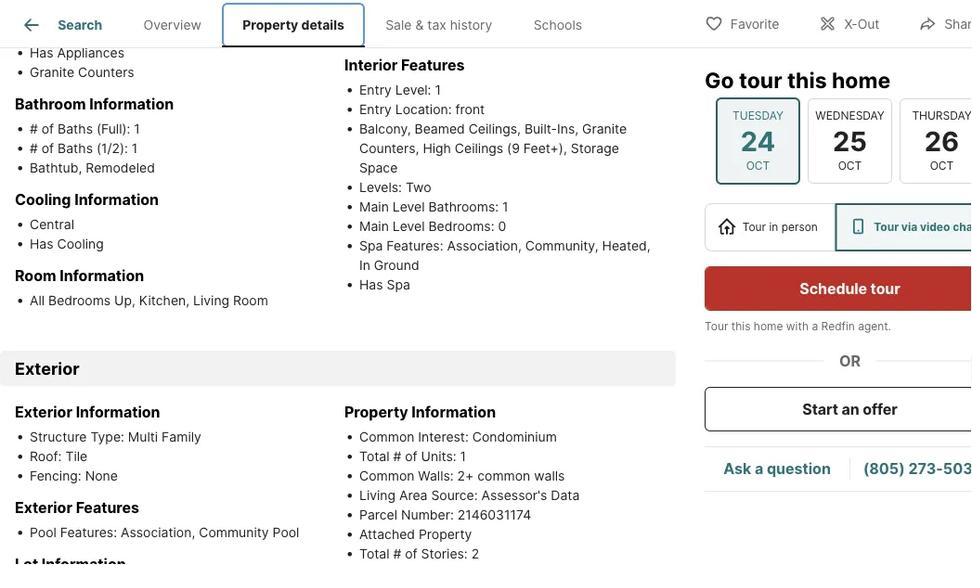 Task type: describe. For each thing, give the bounding box(es) containing it.
range,
[[277, 6, 319, 22]]

parcel
[[359, 508, 398, 523]]

2 level from the top
[[393, 219, 425, 235]]

up,
[[114, 293, 136, 309]]

schedule tour button
[[705, 267, 972, 311]]

none
[[85, 469, 118, 484]]

interior features entry level: 1 entry location: front balcony, beamed ceilings, built-ins, granite counters, high ceilings (9 feet+), storage space levels: two main level bathrooms: 1 main level bedrooms: 0
[[345, 56, 627, 235]]

or
[[840, 352, 861, 370]]

cha
[[953, 221, 972, 234]]

favorite
[[731, 16, 780, 32]]

has inside cooling information central has cooling
[[30, 236, 53, 252]]

tile
[[65, 449, 87, 465]]

has inside the central furnace, fireplace, wood has heating
[[359, 26, 383, 41]]

tour via video cha option
[[835, 203, 972, 252]]

wednesday
[[816, 109, 885, 122]]

wednesday 25 oct
[[816, 109, 885, 173]]

dishwasher,
[[104, 6, 179, 22]]

wood
[[528, 6, 563, 22]]

cooling information central has cooling
[[15, 191, 159, 252]]

1 level from the top
[[393, 199, 425, 215]]

has down the search link
[[30, 45, 53, 61]]

(full):
[[96, 121, 130, 137]]

refrigerator,
[[117, 26, 193, 41]]

kitchen,
[[139, 293, 190, 309]]

of up bathtub,
[[42, 141, 54, 157]]

ground
[[374, 258, 419, 274]]

roof:
[[30, 449, 62, 465]]

granite counters
[[30, 65, 134, 80]]

0 vertical spatial room
[[15, 267, 56, 285]]

sale & tax history
[[386, 17, 493, 33]]

0
[[498, 219, 506, 235]]

central inside the central furnace, fireplace, wood has heating
[[359, 6, 404, 22]]

list box containing tour in person
[[705, 203, 972, 252]]

association, inside exterior features pool features: association, community pool
[[121, 525, 195, 541]]

balcony,
[[359, 121, 411, 137]]

2 total from the top
[[359, 547, 390, 562]]

1 main from the top
[[359, 199, 389, 215]]

tour via video cha
[[874, 221, 972, 234]]

two
[[406, 180, 431, 196]]

counters,
[[359, 141, 419, 157]]

(805) 273-503 link
[[863, 460, 972, 478]]

of down bathroom
[[42, 121, 54, 137]]

tour for schedule
[[871, 280, 901, 298]]

25
[[833, 125, 867, 157]]

1 horizontal spatial gas
[[183, 6, 206, 22]]

1 horizontal spatial a
[[812, 320, 818, 333]]

counters
[[78, 65, 134, 80]]

search link
[[21, 14, 102, 36]]

fencing:
[[30, 469, 81, 484]]

property details
[[243, 17, 344, 33]]

history
[[450, 17, 493, 33]]

heated,
[[602, 238, 651, 254]]

level:
[[395, 82, 431, 98]]

levels:
[[359, 180, 402, 196]]

2+
[[457, 469, 474, 484]]

feet+),
[[524, 141, 567, 157]]

central furnace, fireplace, wood has heating
[[359, 6, 563, 41]]

in
[[769, 221, 779, 234]]

1 horizontal spatial room
[[233, 293, 268, 309]]

bedrooms
[[48, 293, 111, 309]]

start an offer button
[[705, 387, 972, 432]]

tour for tour in person
[[743, 221, 766, 234]]

search
[[58, 17, 102, 33]]

schools
[[534, 17, 582, 33]]

1 up 0
[[502, 199, 508, 215]]

features for exterior
[[76, 499, 139, 517]]

0 horizontal spatial a
[[755, 460, 764, 478]]

# up bathtub,
[[30, 141, 38, 157]]

bedrooms:
[[429, 219, 495, 235]]

2 pool from the left
[[273, 525, 299, 541]]

# left units:
[[393, 449, 401, 465]]

2
[[471, 547, 479, 562]]

&
[[416, 17, 424, 33]]

community
[[199, 525, 269, 541]]

share
[[945, 16, 972, 32]]

units:
[[421, 449, 457, 465]]

structure
[[30, 430, 87, 445]]

503
[[943, 460, 972, 478]]

of left units:
[[405, 449, 418, 465]]

0 horizontal spatial gas
[[30, 26, 54, 41]]

information for exterior
[[76, 404, 160, 422]]

1 inside property information common interest: condominium total # of units: 1 common walls: 2+ common walls living area source: assessor's data parcel number: 2146031174 attached property total # of stories: 2
[[460, 449, 466, 465]]

has spa
[[359, 277, 410, 293]]

ins,
[[557, 121, 579, 137]]

source:
[[431, 488, 478, 504]]

1 right (1/2):
[[132, 141, 138, 157]]

question
[[767, 460, 831, 478]]

go tour this home
[[705, 67, 891, 93]]

2146031174
[[458, 508, 531, 523]]

family
[[162, 430, 201, 445]]

(805) 273-503
[[863, 460, 972, 478]]

1 pool from the left
[[30, 525, 56, 541]]

has appliances
[[30, 45, 125, 61]]

type:
[[91, 430, 124, 445]]

1 entry from the top
[[359, 82, 392, 98]]

bathroom
[[15, 95, 86, 113]]

tuesday
[[733, 109, 784, 122]]

property details tab
[[222, 3, 365, 47]]

condominium
[[472, 430, 557, 445]]

tour in person option
[[705, 203, 835, 252]]

spa features:
[[359, 238, 447, 254]]



Task type: vqa. For each thing, say whether or not it's contained in the screenshot.


Task type: locate. For each thing, give the bounding box(es) containing it.
features:
[[387, 238, 443, 254], [60, 525, 117, 541]]

oct for 24
[[746, 159, 770, 173]]

0 horizontal spatial tour
[[705, 320, 728, 333]]

1 vertical spatial features:
[[60, 525, 117, 541]]

2 horizontal spatial tour
[[874, 221, 899, 234]]

property for details
[[243, 17, 298, 33]]

ask
[[724, 460, 752, 478]]

3 oct from the left
[[930, 159, 954, 173]]

x-
[[845, 16, 858, 32]]

ask a question
[[724, 460, 831, 478]]

living
[[193, 293, 230, 309], [359, 488, 396, 504]]

central up heating
[[359, 6, 404, 22]]

oct inside the wednesday 25 oct
[[838, 159, 862, 173]]

1 vertical spatial granite
[[582, 121, 627, 137]]

2 horizontal spatial property
[[419, 527, 472, 543]]

1 horizontal spatial features:
[[387, 238, 443, 254]]

this
[[787, 67, 827, 93], [732, 320, 751, 333]]

pool down the fencing:
[[30, 525, 56, 541]]

of down attached
[[405, 547, 418, 562]]

living inside room information all bedrooms up, kitchen, living room
[[193, 293, 230, 309]]

exterior down 'all'
[[15, 359, 80, 379]]

0 horizontal spatial association,
[[121, 525, 195, 541]]

1 vertical spatial a
[[755, 460, 764, 478]]

1 vertical spatial this
[[732, 320, 751, 333]]

tour up tuesday
[[739, 67, 782, 93]]

central
[[359, 6, 404, 22], [30, 217, 74, 233]]

1 vertical spatial central
[[30, 217, 74, 233]]

tour inside button
[[871, 280, 901, 298]]

# down attached
[[393, 547, 401, 562]]

a right with at the bottom of the page
[[812, 320, 818, 333]]

thursday 26 oct
[[912, 109, 972, 173]]

home
[[832, 67, 891, 93], [754, 320, 783, 333]]

exterior for exterior information structure type: multi family roof: tile fencing: none
[[15, 404, 72, 422]]

information down remodeled
[[74, 191, 159, 209]]

main up spa features:
[[359, 219, 389, 235]]

favorite button
[[689, 4, 795, 42]]

exterior for exterior
[[15, 359, 80, 379]]

1 up 2+
[[460, 449, 466, 465]]

0 vertical spatial total
[[359, 449, 390, 465]]

0 horizontal spatial pool
[[30, 525, 56, 541]]

granite up storage
[[582, 121, 627, 137]]

association, inside association, community, heated, in ground
[[447, 238, 522, 254]]

information inside cooling information central has cooling
[[74, 191, 159, 209]]

0 vertical spatial home
[[832, 67, 891, 93]]

tab list containing search
[[0, 0, 618, 47]]

0 vertical spatial spa
[[359, 238, 383, 254]]

common left interest:
[[359, 430, 415, 445]]

1 exterior from the top
[[15, 359, 80, 379]]

1 horizontal spatial this
[[787, 67, 827, 93]]

tour for tour this home with a redfin agent.
[[705, 320, 728, 333]]

# down bathroom
[[30, 121, 38, 137]]

gas down appliances:
[[30, 26, 54, 41]]

oct for 25
[[838, 159, 862, 173]]

total up parcel
[[359, 449, 390, 465]]

fireplace,
[[464, 6, 524, 22]]

a
[[812, 320, 818, 333], [755, 460, 764, 478]]

0 vertical spatial living
[[193, 293, 230, 309]]

a right ask
[[755, 460, 764, 478]]

2 horizontal spatial gas
[[249, 6, 273, 22]]

features inside exterior features pool features: association, community pool
[[76, 499, 139, 517]]

1 horizontal spatial spa
[[387, 277, 410, 293]]

appliances
[[57, 45, 125, 61]]

exterior features pool features: association, community pool
[[15, 499, 299, 541]]

information inside property information common interest: condominium total # of units: 1 common walls: 2+ common walls living area source: assessor's data parcel number: 2146031174 attached property total # of stories: 2
[[412, 404, 496, 422]]

share button
[[903, 4, 972, 42]]

0 horizontal spatial spa
[[359, 238, 383, 254]]

ceilings
[[455, 141, 504, 157]]

walls
[[534, 469, 565, 484]]

0 horizontal spatial tour
[[739, 67, 782, 93]]

schedule tour
[[800, 280, 901, 298]]

heating
[[387, 26, 435, 41]]

an
[[842, 400, 860, 418]]

1 baths from the top
[[58, 121, 93, 137]]

via
[[902, 221, 918, 234]]

granite inside interior features entry level: 1 entry location: front balcony, beamed ceilings, built-ins, granite counters, high ceilings (9 feet+), storage space levels: two main level bathrooms: 1 main level bedrooms: 0
[[582, 121, 627, 137]]

attached
[[359, 527, 415, 543]]

property for information
[[345, 404, 408, 422]]

total down attached
[[359, 547, 390, 562]]

1 horizontal spatial property
[[345, 404, 408, 422]]

2 common from the top
[[359, 469, 415, 484]]

information up (full):
[[89, 95, 174, 113]]

storage
[[571, 141, 619, 157]]

1 horizontal spatial tour
[[743, 221, 766, 234]]

bathroom information # of baths (full): 1 # of baths (1/2): 1 bathtub, remodeled
[[15, 95, 174, 176]]

1 vertical spatial entry
[[359, 102, 392, 118]]

this left with at the bottom of the page
[[732, 320, 751, 333]]

0 horizontal spatial this
[[732, 320, 751, 333]]

features up 'level:'
[[401, 56, 465, 74]]

1 horizontal spatial living
[[359, 488, 396, 504]]

living up parcel
[[359, 488, 396, 504]]

property information common interest: condominium total # of units: 1 common walls: 2+ common walls living area source: assessor's data parcel number: 2146031174 attached property total # of stories: 2
[[345, 404, 580, 562]]

schedule
[[800, 280, 867, 298]]

living right "kitchen,"
[[193, 293, 230, 309]]

2 exterior from the top
[[15, 404, 72, 422]]

0 vertical spatial association,
[[447, 238, 522, 254]]

1 total from the top
[[359, 449, 390, 465]]

offer
[[863, 400, 898, 418]]

2 oct from the left
[[838, 159, 862, 173]]

oct down 25 at the top of page
[[838, 159, 862, 173]]

room information all bedrooms up, kitchen, living room
[[15, 267, 268, 309]]

exterior up structure
[[15, 404, 72, 422]]

tour left via
[[874, 221, 899, 234]]

person
[[782, 221, 818, 234]]

1 vertical spatial main
[[359, 219, 389, 235]]

2 vertical spatial exterior
[[15, 499, 72, 517]]

oven,
[[210, 6, 246, 22]]

has up 'all'
[[30, 236, 53, 252]]

features: down none
[[60, 525, 117, 541]]

1 horizontal spatial central
[[359, 6, 404, 22]]

tour for tour via video cha
[[874, 221, 899, 234]]

cooling up bedrooms
[[57, 236, 104, 252]]

1 oct from the left
[[746, 159, 770, 173]]

0 horizontal spatial living
[[193, 293, 230, 309]]

2 entry from the top
[[359, 102, 392, 118]]

oct down 24
[[746, 159, 770, 173]]

number:
[[401, 508, 454, 523]]

granite
[[30, 65, 74, 80], [582, 121, 627, 137]]

heater
[[236, 26, 278, 41]]

exterior inside exterior features pool features: association, community pool
[[15, 499, 72, 517]]

tour inside option
[[743, 221, 766, 234]]

common
[[478, 469, 531, 484]]

central inside cooling information central has cooling
[[30, 217, 74, 233]]

association, down 0
[[447, 238, 522, 254]]

stories:
[[421, 547, 468, 562]]

1 vertical spatial level
[[393, 219, 425, 235]]

multi
[[128, 430, 158, 445]]

ask a question link
[[724, 460, 831, 478]]

tour left with at the bottom of the page
[[705, 320, 728, 333]]

list box
[[705, 203, 972, 252]]

273-
[[909, 460, 943, 478]]

built-
[[525, 121, 557, 137]]

cooling
[[15, 191, 71, 209], [57, 236, 104, 252]]

1 vertical spatial common
[[359, 469, 415, 484]]

ceilings,
[[469, 121, 521, 137]]

information for bathroom
[[89, 95, 174, 113]]

0 vertical spatial level
[[393, 199, 425, 215]]

1 horizontal spatial granite
[[582, 121, 627, 137]]

tour left in
[[743, 221, 766, 234]]

1 vertical spatial exterior
[[15, 404, 72, 422]]

spa down ground
[[387, 277, 410, 293]]

0 vertical spatial main
[[359, 199, 389, 215]]

home up wednesday
[[832, 67, 891, 93]]

1 horizontal spatial home
[[832, 67, 891, 93]]

sale & tax history tab
[[365, 3, 513, 47]]

1 horizontal spatial oct
[[838, 159, 862, 173]]

1 vertical spatial total
[[359, 547, 390, 562]]

1 vertical spatial cooling
[[57, 236, 104, 252]]

information inside room information all bedrooms up, kitchen, living room
[[60, 267, 144, 285]]

1 vertical spatial features
[[76, 499, 139, 517]]

0 vertical spatial exterior
[[15, 359, 80, 379]]

0 vertical spatial entry
[[359, 82, 392, 98]]

information up bedrooms
[[60, 267, 144, 285]]

0 vertical spatial central
[[359, 6, 404, 22]]

common up area
[[359, 469, 415, 484]]

this up wednesday
[[787, 67, 827, 93]]

cooktop,
[[57, 26, 113, 41]]

information for property
[[412, 404, 496, 422]]

pool right the community
[[273, 525, 299, 541]]

tour for go
[[739, 67, 782, 93]]

1 up the location:
[[435, 82, 441, 98]]

1 vertical spatial spa
[[387, 277, 410, 293]]

information for cooling
[[74, 191, 159, 209]]

has left sale
[[359, 26, 383, 41]]

features: up ground
[[387, 238, 443, 254]]

1 common from the top
[[359, 430, 415, 445]]

features inside interior features entry level: 1 entry location: front balcony, beamed ceilings, built-ins, granite counters, high ceilings (9 feet+), storage space levels: two main level bathrooms: 1 main level bedrooms: 0
[[401, 56, 465, 74]]

0 horizontal spatial oct
[[746, 159, 770, 173]]

granite down has appliances
[[30, 65, 74, 80]]

0 horizontal spatial features:
[[60, 525, 117, 541]]

0 horizontal spatial central
[[30, 217, 74, 233]]

thursday
[[912, 109, 972, 122]]

walls:
[[418, 469, 454, 484]]

has down the in
[[359, 277, 383, 293]]

0 vertical spatial granite
[[30, 65, 74, 80]]

out
[[858, 16, 880, 32]]

x-out button
[[803, 4, 896, 42]]

main
[[359, 199, 389, 215], [359, 219, 389, 235]]

0 vertical spatial features:
[[387, 238, 443, 254]]

home left with at the bottom of the page
[[754, 320, 783, 333]]

2 main from the top
[[359, 219, 389, 235]]

1 vertical spatial property
[[345, 404, 408, 422]]

spa up the in
[[359, 238, 383, 254]]

sale
[[386, 17, 412, 33]]

entry
[[359, 82, 392, 98], [359, 102, 392, 118]]

None button
[[716, 97, 801, 185], [808, 98, 892, 184], [900, 98, 972, 184], [716, 97, 801, 185], [808, 98, 892, 184], [900, 98, 972, 184]]

schools tab
[[513, 3, 603, 47]]

tour inside "option"
[[874, 221, 899, 234]]

information up type:
[[76, 404, 160, 422]]

1 horizontal spatial pool
[[273, 525, 299, 541]]

0 vertical spatial baths
[[58, 121, 93, 137]]

community,
[[525, 238, 599, 254]]

main down levels:
[[359, 199, 389, 215]]

information up interest:
[[412, 404, 496, 422]]

property inside tab
[[243, 17, 298, 33]]

2 horizontal spatial oct
[[930, 159, 954, 173]]

entry down interior
[[359, 82, 392, 98]]

0 vertical spatial cooling
[[15, 191, 71, 209]]

tuesday 24 oct
[[733, 109, 784, 173]]

0 horizontal spatial home
[[754, 320, 783, 333]]

exterior inside exterior information structure type: multi family roof: tile fencing: none
[[15, 404, 72, 422]]

tour up agent. at bottom right
[[871, 280, 901, 298]]

area
[[399, 488, 428, 504]]

2 vertical spatial property
[[419, 527, 472, 543]]

exterior down the fencing:
[[15, 499, 72, 517]]

exterior information structure type: multi family roof: tile fencing: none
[[15, 404, 201, 484]]

information for room
[[60, 267, 144, 285]]

assessor's
[[482, 488, 547, 504]]

0 horizontal spatial features
[[76, 499, 139, 517]]

oct inside tuesday 24 oct
[[746, 159, 770, 173]]

0 vertical spatial common
[[359, 430, 415, 445]]

oct for 26
[[930, 159, 954, 173]]

baths down bathroom
[[58, 121, 93, 137]]

(9
[[507, 141, 520, 157]]

gas up heater on the left top of the page
[[249, 6, 273, 22]]

data
[[551, 488, 580, 504]]

0 vertical spatial a
[[812, 320, 818, 333]]

level down two
[[393, 199, 425, 215]]

1 vertical spatial tour
[[871, 280, 901, 298]]

central down bathtub,
[[30, 217, 74, 233]]

1 vertical spatial baths
[[58, 141, 93, 157]]

0 vertical spatial tour
[[739, 67, 782, 93]]

24
[[741, 125, 776, 157]]

features for interior
[[401, 56, 465, 74]]

property
[[243, 17, 298, 33], [345, 404, 408, 422], [419, 527, 472, 543]]

1 right (full):
[[134, 121, 140, 137]]

tour this home with a redfin agent.
[[705, 320, 891, 333]]

2 baths from the top
[[58, 141, 93, 157]]

1 vertical spatial home
[[754, 320, 783, 333]]

furnace,
[[408, 6, 461, 22]]

0 horizontal spatial property
[[243, 17, 298, 33]]

exterior for exterior features pool features: association, community pool
[[15, 499, 72, 517]]

0 vertical spatial features
[[401, 56, 465, 74]]

oct down the "26"
[[930, 159, 954, 173]]

tax
[[427, 17, 447, 33]]

unit
[[282, 26, 307, 41]]

0 horizontal spatial granite
[[30, 65, 74, 80]]

tab list
[[0, 0, 618, 47]]

oct inside thursday 26 oct
[[930, 159, 954, 173]]

room up 'all'
[[15, 267, 56, 285]]

tour in person
[[743, 221, 818, 234]]

information inside exterior information structure type: multi family roof: tile fencing: none
[[76, 404, 160, 422]]

baths up bathtub,
[[58, 141, 93, 157]]

1 vertical spatial living
[[359, 488, 396, 504]]

information inside bathroom information # of baths (full): 1 # of baths (1/2): 1 bathtub, remodeled
[[89, 95, 174, 113]]

1 horizontal spatial features
[[401, 56, 465, 74]]

1 vertical spatial room
[[233, 293, 268, 309]]

features down none
[[76, 499, 139, 517]]

0 vertical spatial property
[[243, 17, 298, 33]]

0 vertical spatial this
[[787, 67, 827, 93]]

cooling down bathtub,
[[15, 191, 71, 209]]

level
[[393, 199, 425, 215], [393, 219, 425, 235]]

level up spa features:
[[393, 219, 425, 235]]

entry up balcony,
[[359, 102, 392, 118]]

1 horizontal spatial association,
[[447, 238, 522, 254]]

start an offer
[[803, 400, 898, 418]]

0 horizontal spatial room
[[15, 267, 56, 285]]

gas up water
[[183, 6, 206, 22]]

water
[[197, 26, 233, 41]]

living inside property information common interest: condominium total # of units: 1 common walls: 2+ common walls living area source: assessor's data parcel number: 2146031174 attached property total # of stories: 2
[[359, 488, 396, 504]]

room right "kitchen,"
[[233, 293, 268, 309]]

3 exterior from the top
[[15, 499, 72, 517]]

features: inside exterior features pool features: association, community pool
[[60, 525, 117, 541]]

front
[[456, 102, 485, 118]]

spa
[[359, 238, 383, 254], [387, 277, 410, 293]]

association, left the community
[[121, 525, 195, 541]]

1 vertical spatial association,
[[121, 525, 195, 541]]

with
[[786, 320, 809, 333]]

1 horizontal spatial tour
[[871, 280, 901, 298]]

overview tab
[[123, 3, 222, 47]]

total
[[359, 449, 390, 465], [359, 547, 390, 562]]



